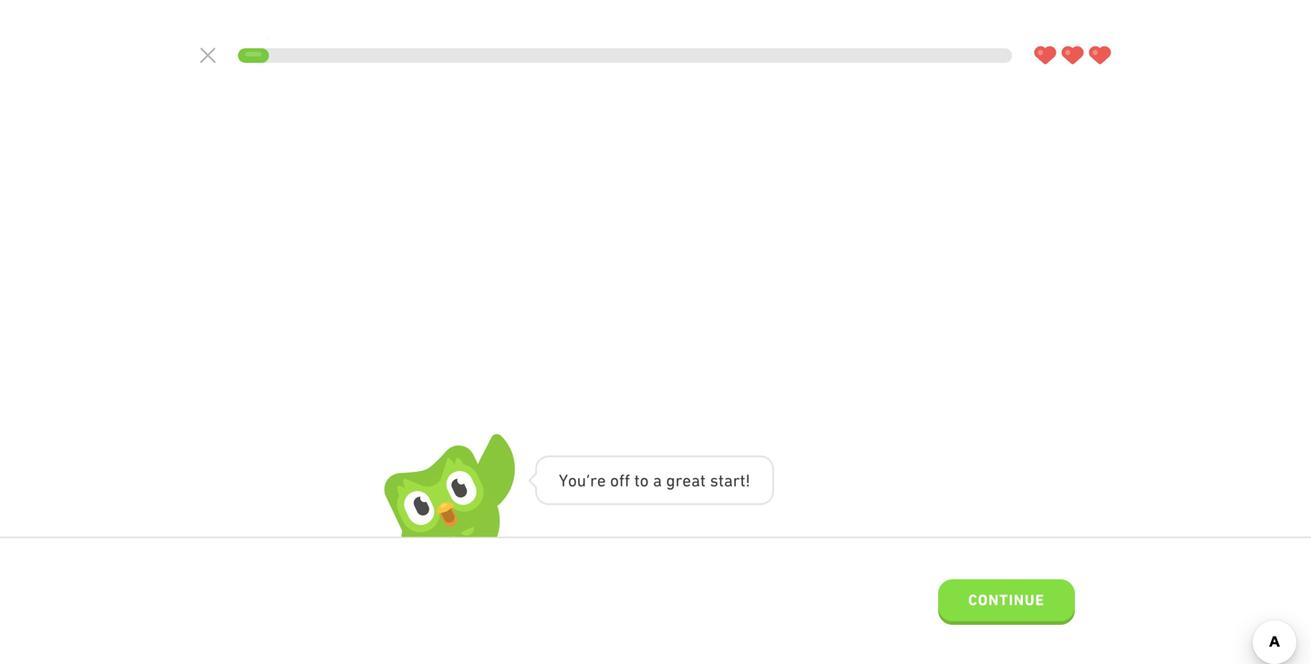 Task type: vqa. For each thing, say whether or not it's contained in the screenshot.
the 'Tap'
no



Task type: describe. For each thing, give the bounding box(es) containing it.
a
[[653, 471, 662, 491]]

continue button
[[938, 580, 1075, 626]]

you're off to a great start!
[[559, 471, 751, 491]]



Task type: locate. For each thing, give the bounding box(es) containing it.
start!
[[710, 471, 751, 491]]

off
[[610, 471, 630, 491]]

progress bar
[[238, 48, 1012, 63]]

great
[[666, 471, 706, 491]]

continue
[[968, 592, 1045, 609]]

to
[[634, 471, 649, 491]]

you're
[[559, 471, 606, 491]]



